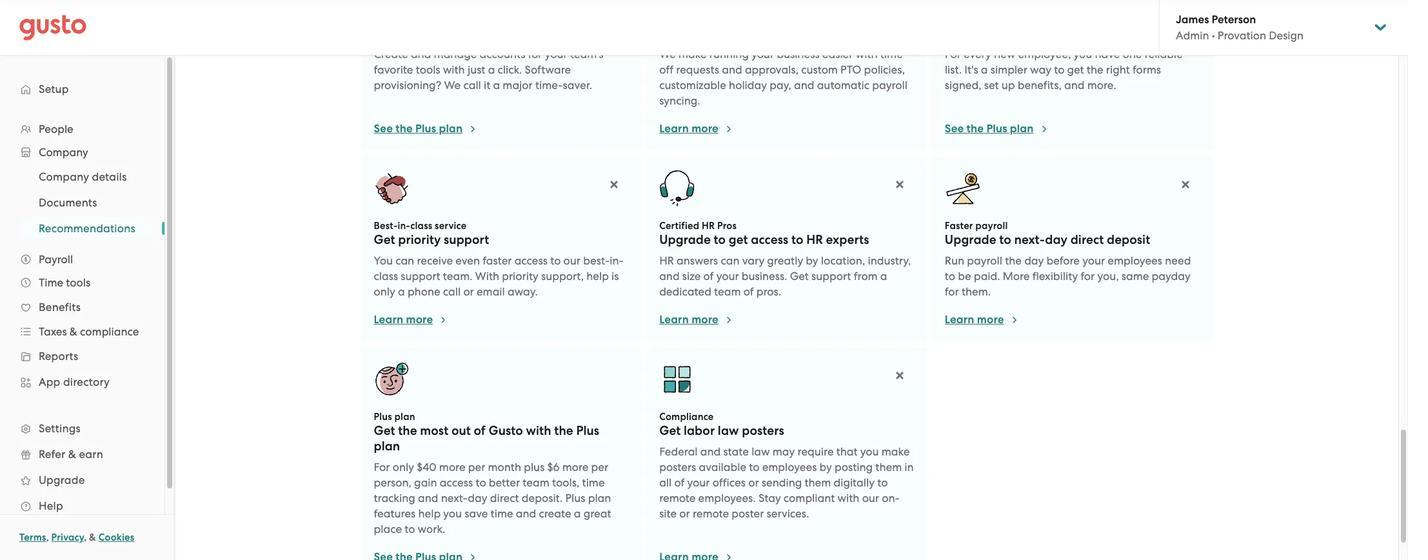 Task type: locate. For each thing, give the bounding box(es) containing it.
gain
[[414, 476, 437, 489]]

save
[[465, 507, 488, 520]]

0 vertical spatial only
[[374, 285, 395, 298]]

the up more
[[1005, 254, 1022, 267]]

employees.
[[698, 492, 756, 505]]

& left cookies button
[[89, 532, 96, 543]]

upgrade down the certified
[[659, 232, 711, 247]]

to inside faster payroll upgrade to next-day direct deposit
[[1000, 232, 1012, 247]]

law for may
[[752, 445, 770, 458]]

priority up receive
[[398, 232, 441, 247]]

best-
[[374, 220, 398, 232]]

1 horizontal spatial help
[[587, 270, 609, 283]]

we down "manage"
[[444, 79, 461, 92]]

in- left service
[[398, 220, 411, 232]]

2 vertical spatial you
[[443, 507, 462, 520]]

direct
[[1071, 232, 1104, 247], [490, 492, 519, 505]]

time right save
[[491, 507, 513, 520]]

holiday
[[729, 79, 767, 92]]

by right greatly
[[806, 254, 818, 267]]

help up work.
[[418, 507, 441, 520]]

deposit.
[[522, 492, 563, 505]]

1 vertical spatial time
[[582, 476, 605, 489]]

1 horizontal spatial can
[[721, 254, 740, 267]]

0 horizontal spatial we
[[444, 79, 461, 92]]

2 vertical spatial time
[[491, 507, 513, 520]]

only
[[374, 285, 395, 298], [393, 461, 414, 474]]

syncing.
[[659, 94, 700, 107]]

get inside the 'for every new employee, you have one reliable list. it's a simpler way to get the right forms signed, set up benefits, and more.'
[[1067, 63, 1084, 76]]

a inside the 'for every new employee, you have one reliable list. it's a simpler way to get the right forms signed, set up benefits, and more.'
[[981, 63, 988, 76]]

learn more link down dedicated
[[659, 312, 734, 328]]

team
[[714, 285, 741, 298], [523, 476, 550, 489]]

2 per from the left
[[591, 461, 609, 474]]

learn more link down them.
[[945, 312, 1020, 328]]

1 vertical spatial payroll
[[976, 220, 1008, 232]]

1 horizontal spatial see the plus plan
[[945, 122, 1034, 135]]

payday
[[1152, 270, 1191, 283]]

0 vertical spatial employees
[[1108, 254, 1163, 267]]

0 vertical spatial call
[[464, 79, 481, 92]]

and inside federal and state law may require that you make posters available to employees by posting them in all of your offices or sending them digitally to remote employees. stay compliant with our on- site or remote poster services.
[[700, 445, 721, 458]]

1 horizontal spatial we
[[659, 48, 676, 61]]

1 horizontal spatial class
[[411, 220, 432, 232]]

poster
[[732, 507, 764, 520]]

direct down the better
[[490, 492, 519, 505]]

next-
[[1015, 232, 1045, 247], [441, 492, 468, 505]]

0 vertical spatial or
[[463, 285, 474, 298]]

law
[[718, 423, 739, 438], [752, 445, 770, 458]]

2 see the plus plan from the left
[[945, 122, 1034, 135]]

and
[[411, 48, 431, 61], [722, 63, 742, 76], [794, 79, 815, 92], [1065, 79, 1085, 92], [659, 270, 680, 283], [700, 445, 721, 458], [418, 492, 438, 505], [516, 507, 536, 520]]

law for posters
[[718, 423, 739, 438]]

for up person,
[[374, 461, 390, 474]]

per right $6
[[591, 461, 609, 474]]

admin
[[1176, 29, 1209, 42]]

1 horizontal spatial see
[[945, 122, 964, 135]]

get inside certified hr pros upgrade to get access to hr experts
[[729, 232, 748, 247]]

company inside dropdown button
[[39, 146, 88, 159]]

create
[[539, 507, 571, 520]]

cookies button
[[99, 530, 134, 545]]

0 horizontal spatial can
[[396, 254, 414, 267]]

get inside plus plan get the most out of gusto with the plus plan
[[374, 423, 395, 438]]

make up 'requests'
[[679, 48, 707, 61]]

law left may
[[752, 445, 770, 458]]

1 vertical spatial in-
[[610, 254, 624, 267]]

1 horizontal spatial time
[[582, 476, 605, 489]]

& inside taxes & compliance dropdown button
[[70, 325, 77, 338]]

see down the provisioning?
[[374, 122, 393, 135]]

law inside compliance get labor law posters
[[718, 423, 739, 438]]

1 vertical spatial day
[[1025, 254, 1044, 267]]

hr left experts
[[807, 232, 823, 247]]

1 vertical spatial company
[[39, 170, 89, 183]]

see the plus plan link for with
[[374, 121, 478, 137]]

1 company from the top
[[39, 146, 88, 159]]

list
[[0, 117, 165, 519], [0, 164, 165, 241]]

pros.
[[757, 285, 781, 298]]

call left it on the left top
[[464, 79, 481, 92]]

1 horizontal spatial team
[[714, 285, 741, 298]]

0 vertical spatial next-
[[1015, 232, 1045, 247]]

law inside federal and state law may require that you make posters available to employees by posting them in all of your offices or sending them digitally to remote employees. stay compliant with our on- site or remote poster services.
[[752, 445, 770, 458]]

see the plus plan link down set on the right
[[945, 121, 1049, 137]]

see down signed,
[[945, 122, 964, 135]]

see
[[374, 122, 393, 135], [945, 122, 964, 135]]

0 horizontal spatial priority
[[398, 232, 441, 247]]

get down compliance at the bottom
[[659, 423, 681, 438]]

for inside the 'for every new employee, you have one reliable list. it's a simpler way to get the right forms signed, set up benefits, and more.'
[[945, 48, 961, 61]]

support down service
[[444, 232, 489, 247]]

0 horizontal spatial posters
[[659, 461, 696, 474]]

call
[[464, 79, 481, 92], [443, 285, 461, 298]]

app directory link
[[13, 370, 152, 394]]

be
[[958, 270, 971, 283]]

for for for only $40 more per month plus $6 more per person, gain access to better team tools, time tracking and next-day direct deposit. plus plan features help you save time and create a great place to work.
[[374, 461, 390, 474]]

0 vertical spatial make
[[679, 48, 707, 61]]

more.
[[1088, 79, 1117, 92]]

can
[[396, 254, 414, 267], [721, 254, 740, 267]]

tools down the payroll dropdown button
[[66, 276, 90, 289]]

payroll
[[872, 79, 908, 92], [976, 220, 1008, 232], [967, 254, 1003, 267]]

1 vertical spatial direct
[[490, 492, 519, 505]]

favorite
[[374, 63, 413, 76]]

priority
[[398, 232, 441, 247], [502, 270, 539, 283]]

0 horizontal spatial by
[[806, 254, 818, 267]]

& inside "refer & earn" link
[[68, 448, 76, 461]]

to inside run payroll the day before your employees need to be paid. more flexibility for you, same payday for them.
[[945, 270, 956, 283]]

get down employee,
[[1067, 63, 1084, 76]]

& left earn
[[68, 448, 76, 461]]

0 vertical spatial our
[[564, 254, 581, 267]]

1 vertical spatial by
[[820, 461, 832, 474]]

day
[[1045, 232, 1068, 247], [1025, 254, 1044, 267], [468, 492, 487, 505]]

0 vertical spatial remote
[[659, 492, 696, 505]]

plan inside for only $40 more per month plus $6 more per person, gain access to better team tools, time tracking and next-day direct deposit. plus plan features help you save time and create a great place to work.
[[588, 492, 611, 505]]

day inside run payroll the day before your employees need to be paid. more flexibility for you, same payday for them.
[[1025, 254, 1044, 267]]

2 horizontal spatial day
[[1045, 232, 1068, 247]]

in- up is
[[610, 254, 624, 267]]

upgrade down the faster
[[945, 232, 997, 247]]

flexibility
[[1033, 270, 1078, 283]]

0 vertical spatial &
[[70, 325, 77, 338]]

list containing company details
[[0, 164, 165, 241]]

it's
[[965, 63, 979, 76]]

& for compliance
[[70, 325, 77, 338]]

a down the 'industry,'
[[881, 270, 887, 283]]

1 horizontal spatial direct
[[1071, 232, 1104, 247]]

1 horizontal spatial or
[[680, 507, 690, 520]]

remote
[[659, 492, 696, 505], [693, 507, 729, 520]]

to inside the you can receive even faster access to our best-in- class support team. with priority support, help is only a phone call or email away.
[[550, 254, 561, 267]]

company button
[[13, 141, 152, 164]]

0 horizontal spatial in-
[[398, 220, 411, 232]]

terms , privacy , & cookies
[[19, 532, 134, 543]]

0 vertical spatial day
[[1045, 232, 1068, 247]]

them left in
[[876, 461, 902, 474]]

for up software
[[528, 48, 542, 61]]

0 vertical spatial get
[[1067, 63, 1084, 76]]

0 horizontal spatial see the plus plan
[[374, 122, 463, 135]]

0 horizontal spatial team
[[523, 476, 550, 489]]

can inside the you can receive even faster access to our best-in- class support team. with priority support, help is only a phone call or email away.
[[396, 254, 414, 267]]

&
[[70, 325, 77, 338], [68, 448, 76, 461], [89, 532, 96, 543]]

service
[[435, 220, 467, 232]]

priority inside the you can receive even faster access to our best-in- class support team. with priority support, help is only a phone call or email away.
[[502, 270, 539, 283]]

0 horizontal spatial class
[[374, 270, 398, 283]]

2 can from the left
[[721, 254, 740, 267]]

you
[[1074, 48, 1092, 61], [861, 445, 879, 458], [443, 507, 462, 520]]

tools up the provisioning?
[[416, 63, 440, 76]]

the up $6
[[554, 423, 573, 438]]

time
[[39, 276, 63, 289]]

and down 'gain'
[[418, 492, 438, 505]]

1 see the plus plan link from the left
[[374, 121, 478, 137]]

1 , from the left
[[46, 532, 49, 543]]

, left privacy
[[46, 532, 49, 543]]

company up documents
[[39, 170, 89, 183]]

call down "team."
[[443, 285, 461, 298]]

and left more.
[[1065, 79, 1085, 92]]

taxes & compliance
[[39, 325, 139, 338]]

0 horizontal spatial support
[[401, 270, 440, 283]]

your inside create and manage accounts for your team's favorite tools with just a click. software provisioning? we call it a major time-saver.
[[545, 48, 568, 61]]

0 vertical spatial we
[[659, 48, 676, 61]]

upgrade inside upgrade "link"
[[39, 474, 85, 486]]

2 see the plus plan link from the left
[[945, 121, 1049, 137]]

posters up may
[[742, 423, 784, 438]]

0 vertical spatial time
[[881, 48, 903, 61]]

with down digitally
[[838, 492, 860, 505]]

0 vertical spatial hr
[[702, 220, 715, 232]]

reports
[[39, 350, 78, 363]]

setup link
[[13, 77, 152, 101]]

for every new employee, you have one reliable list. it's a simpler way to get the right forms signed, set up benefits, and more.
[[945, 48, 1183, 92]]

more for upgrade to get access to hr experts's learn more link
[[692, 313, 719, 326]]

payroll inside run payroll the day before your employees need to be paid. more flexibility for you, same payday for them.
[[967, 254, 1003, 267]]

0 horizontal spatial our
[[564, 254, 581, 267]]

0 horizontal spatial time
[[491, 507, 513, 520]]

to up support,
[[550, 254, 561, 267]]

get down greatly
[[790, 270, 809, 283]]

you,
[[1098, 270, 1119, 283]]

you left save
[[443, 507, 462, 520]]

1 vertical spatial employees
[[762, 461, 817, 474]]

more for learn more link corresponding to upgrade to next-day direct deposit
[[977, 313, 1004, 326]]

team left pros.
[[714, 285, 741, 298]]

for inside for only $40 more per month plus $6 more per person, gain access to better team tools, time tracking and next-day direct deposit. plus plan features help you save time and create a great place to work.
[[374, 461, 390, 474]]

time inside we make running your business easier with time off requests and approvals, custom pto policies, customizable holiday pay, and automatic payroll syncing.
[[881, 48, 903, 61]]

in
[[905, 461, 914, 474]]

0 horizontal spatial see the plus plan link
[[374, 121, 478, 137]]

design
[[1269, 29, 1304, 42]]

more down phone
[[406, 313, 433, 326]]

gusto
[[489, 423, 523, 438]]

plus
[[524, 461, 545, 474]]

a inside for only $40 more per month plus $6 more per person, gain access to better team tools, time tracking and next-day direct deposit. plus plan features help you save time and create a great place to work.
[[574, 507, 581, 520]]

2 list from the top
[[0, 164, 165, 241]]

for
[[528, 48, 542, 61], [1081, 270, 1095, 283], [945, 285, 959, 298]]

and down deposit.
[[516, 507, 536, 520]]

1 horizontal spatial tools
[[416, 63, 440, 76]]

class left service
[[411, 220, 432, 232]]

learn more
[[659, 122, 719, 135], [374, 313, 433, 326], [659, 313, 719, 326], [945, 313, 1004, 326]]

time right tools,
[[582, 476, 605, 489]]

learn more for upgrade to get access to hr experts
[[659, 313, 719, 326]]

or down "team."
[[463, 285, 474, 298]]

with inside plus plan get the most out of gusto with the plus plan
[[526, 423, 551, 438]]

the inside the 'for every new employee, you have one reliable list. it's a simpler way to get the right forms signed, set up benefits, and more.'
[[1087, 63, 1104, 76]]

more for learn more link corresponding to get priority support
[[406, 313, 433, 326]]

to right way
[[1054, 63, 1065, 76]]

learn more link for upgrade to get access to hr experts
[[659, 312, 734, 328]]

setup
[[39, 83, 69, 95]]

2 vertical spatial payroll
[[967, 254, 1003, 267]]

class down you
[[374, 270, 398, 283]]

for for for every new employee, you have one reliable list. it's a simpler way to get the right forms signed, set up benefits, and more.
[[945, 48, 961, 61]]

learn for get priority support
[[374, 313, 403, 326]]

and inside hr answers can vary greatly by location, industry, and size of your business. get support from a dedicated team of pros.
[[659, 270, 680, 283]]

1 horizontal spatial upgrade
[[659, 232, 711, 247]]

hr left answers
[[659, 254, 674, 267]]

1 vertical spatial posters
[[659, 461, 696, 474]]

1 horizontal spatial for
[[945, 48, 961, 61]]

faster
[[483, 254, 512, 267]]

certified hr pros upgrade to get access to hr experts
[[659, 220, 869, 247]]

1 horizontal spatial call
[[464, 79, 481, 92]]

1 horizontal spatial day
[[1025, 254, 1044, 267]]

next- inside faster payroll upgrade to next-day direct deposit
[[1015, 232, 1045, 247]]

help down 'best-'
[[587, 270, 609, 283]]

see for for every new employee, you have one reliable list. it's a simpler way to get the right forms signed, set up benefits, and more.
[[945, 122, 964, 135]]

1 horizontal spatial next-
[[1015, 232, 1045, 247]]

0 horizontal spatial employees
[[762, 461, 817, 474]]

a
[[488, 63, 495, 76], [981, 63, 988, 76], [493, 79, 500, 92], [881, 270, 887, 283], [398, 285, 405, 298], [574, 507, 581, 520]]

1 vertical spatial next-
[[441, 492, 468, 505]]

1 horizontal spatial law
[[752, 445, 770, 458]]

support inside the you can receive even faster access to our best-in- class support team. with priority support, help is only a phone call or email away.
[[401, 270, 440, 283]]

learn
[[659, 122, 689, 135], [374, 313, 403, 326], [659, 313, 689, 326], [945, 313, 975, 326]]

taxes & compliance button
[[13, 320, 152, 343]]

and inside the 'for every new employee, you have one reliable list. it's a simpler way to get the right forms signed, set up benefits, and more.'
[[1065, 79, 1085, 92]]

support inside hr answers can vary greatly by location, industry, and size of your business. get support from a dedicated team of pros.
[[812, 270, 851, 283]]

1 vertical spatial law
[[752, 445, 770, 458]]

1 vertical spatial them
[[805, 476, 831, 489]]

certified
[[659, 220, 700, 232]]

tools,
[[552, 476, 580, 489]]

0 horizontal spatial call
[[443, 285, 461, 298]]

0 vertical spatial payroll
[[872, 79, 908, 92]]

with up pto on the top right of the page
[[856, 48, 878, 61]]

per
[[468, 461, 485, 474], [591, 461, 609, 474]]

and right create
[[411, 48, 431, 61]]

settings link
[[13, 417, 152, 440]]

1 vertical spatial access
[[515, 254, 548, 267]]

1 vertical spatial we
[[444, 79, 461, 92]]

& for earn
[[68, 448, 76, 461]]

tools inside dropdown button
[[66, 276, 90, 289]]

only up person,
[[393, 461, 414, 474]]

in- inside the you can receive even faster access to our best-in- class support team. with priority support, help is only a phone call or email away.
[[610, 254, 624, 267]]

,
[[46, 532, 49, 543], [84, 532, 87, 543]]

remote up site
[[659, 492, 696, 505]]

1 see the plus plan from the left
[[374, 122, 463, 135]]

earn
[[79, 448, 103, 461]]

2 horizontal spatial you
[[1074, 48, 1092, 61]]

you left have
[[1074, 48, 1092, 61]]

the inside run payroll the day before your employees need to be paid. more flexibility for you, same payday for them.
[[1005, 254, 1022, 267]]

the up more.
[[1087, 63, 1104, 76]]

only inside for only $40 more per month plus $6 more per person, gain access to better team tools, time tracking and next-day direct deposit. plus plan features help you save time and create a great place to work.
[[393, 461, 414, 474]]

learn more for upgrade to next-day direct deposit
[[945, 313, 1004, 326]]

for
[[945, 48, 961, 61], [374, 461, 390, 474]]

get left most on the bottom left of the page
[[374, 423, 395, 438]]

0 vertical spatial team
[[714, 285, 741, 298]]

learn for upgrade to next-day direct deposit
[[945, 313, 975, 326]]

hr inside hr answers can vary greatly by location, industry, and size of your business. get support from a dedicated team of pros.
[[659, 254, 674, 267]]

1 horizontal spatial posters
[[742, 423, 784, 438]]

your
[[545, 48, 568, 61], [752, 48, 774, 61], [1083, 254, 1105, 267], [717, 270, 739, 283], [687, 476, 710, 489]]

see for create and manage accounts for your team's favorite tools with just a click. software provisioning? we call it a major time-saver.
[[374, 122, 393, 135]]

may
[[773, 445, 795, 458]]

reliable
[[1145, 48, 1183, 61]]

1 horizontal spatial see the plus plan link
[[945, 121, 1049, 137]]

per left month
[[468, 461, 485, 474]]

with
[[856, 48, 878, 61], [443, 63, 465, 76], [526, 423, 551, 438], [838, 492, 860, 505]]

to down features
[[405, 523, 415, 536]]

that
[[837, 445, 858, 458]]

2 , from the left
[[84, 532, 87, 543]]

them up the compliant
[[805, 476, 831, 489]]

to left be
[[945, 270, 956, 283]]

our left on-
[[862, 492, 879, 505]]

get down 'best-'
[[374, 232, 395, 247]]

0 vertical spatial in-
[[398, 220, 411, 232]]

for left you,
[[1081, 270, 1095, 283]]

2 vertical spatial day
[[468, 492, 487, 505]]

2 vertical spatial hr
[[659, 254, 674, 267]]

email
[[477, 285, 505, 298]]

1 vertical spatial make
[[882, 445, 910, 458]]

1 horizontal spatial make
[[882, 445, 910, 458]]

out
[[452, 423, 471, 438]]

0 vertical spatial direct
[[1071, 232, 1104, 247]]

make inside we make running your business easier with time off requests and approvals, custom pto policies, customizable holiday pay, and automatic payroll syncing.
[[679, 48, 707, 61]]

day up save
[[468, 492, 487, 505]]

class inside the you can receive even faster access to our best-in- class support team. with priority support, help is only a phone call or email away.
[[374, 270, 398, 283]]

for up list.
[[945, 48, 961, 61]]

next- up more
[[1015, 232, 1045, 247]]

0 vertical spatial company
[[39, 146, 88, 159]]

upgrade inside faster payroll upgrade to next-day direct deposit
[[945, 232, 997, 247]]

hr left pros
[[702, 220, 715, 232]]

you inside federal and state law may require that you make posters available to employees by posting them in all of your offices or sending them digitally to remote employees. stay compliant with our on- site or remote poster services.
[[861, 445, 879, 458]]

a right it's
[[981, 63, 988, 76]]

direct up before
[[1071, 232, 1104, 247]]

more down syncing.
[[692, 122, 719, 135]]

support down location,
[[812, 270, 851, 283]]

more down dedicated
[[692, 313, 719, 326]]

help inside for only $40 more per month plus $6 more per person, gain access to better team tools, time tracking and next-day direct deposit. plus plan features help you save time and create a great place to work.
[[418, 507, 441, 520]]

or right site
[[680, 507, 690, 520]]

see the plus plan
[[374, 122, 463, 135], [945, 122, 1034, 135]]

see the plus plan for it's
[[945, 122, 1034, 135]]

1 horizontal spatial in-
[[610, 254, 624, 267]]

learn down you
[[374, 313, 403, 326]]

support
[[444, 232, 489, 247], [401, 270, 440, 283], [812, 270, 851, 283]]

0 vertical spatial them
[[876, 461, 902, 474]]

refer & earn link
[[13, 443, 152, 466]]

with inside federal and state law may require that you make posters available to employees by posting them in all of your offices or sending them digitally to remote employees. stay compliant with our on- site or remote poster services.
[[838, 492, 860, 505]]

1 horizontal spatial priority
[[502, 270, 539, 283]]

1 vertical spatial tools
[[66, 276, 90, 289]]

create and manage accounts for your team's favorite tools with just a click. software provisioning? we call it a major time-saver.
[[374, 48, 604, 92]]

law up state
[[718, 423, 739, 438]]

by down require at bottom
[[820, 461, 832, 474]]

access inside the you can receive even faster access to our best-in- class support team. with priority support, help is only a phone call or email away.
[[515, 254, 548, 267]]

access right 'gain'
[[440, 476, 473, 489]]

2 horizontal spatial support
[[812, 270, 851, 283]]

0 vertical spatial for
[[945, 48, 961, 61]]

to down pros
[[714, 232, 726, 247]]

our inside federal and state law may require that you make posters available to employees by posting them in all of your offices or sending them digitally to remote employees. stay compliant with our on- site or remote poster services.
[[862, 492, 879, 505]]

a right "just"
[[488, 63, 495, 76]]

a left phone
[[398, 285, 405, 298]]

1 list from the top
[[0, 117, 165, 519]]

federal and state law may require that you make posters available to employees by posting them in all of your offices or sending them digitally to remote employees. stay compliant with our on- site or remote poster services.
[[659, 445, 914, 520]]

2 company from the top
[[39, 170, 89, 183]]

2 vertical spatial or
[[680, 507, 690, 520]]

or up "stay"
[[749, 476, 759, 489]]

see the plus plan link down the provisioning?
[[374, 121, 478, 137]]

automatic
[[817, 79, 870, 92]]

1 vertical spatial call
[[443, 285, 461, 298]]

with down "manage"
[[443, 63, 465, 76]]

1 vertical spatial class
[[374, 270, 398, 283]]

away.
[[508, 285, 538, 298]]

our up support,
[[564, 254, 581, 267]]

1 horizontal spatial support
[[444, 232, 489, 247]]

1 see from the left
[[374, 122, 393, 135]]

0 horizontal spatial ,
[[46, 532, 49, 543]]

faster
[[945, 220, 973, 232]]

0 horizontal spatial hr
[[659, 254, 674, 267]]

see the plus plan for with
[[374, 122, 463, 135]]

see the plus plan down the provisioning?
[[374, 122, 463, 135]]

help inside the you can receive even faster access to our best-in- class support team. with priority support, help is only a phone call or email away.
[[587, 270, 609, 283]]

0 vertical spatial posters
[[742, 423, 784, 438]]

payroll inside faster payroll upgrade to next-day direct deposit
[[976, 220, 1008, 232]]

0 horizontal spatial make
[[679, 48, 707, 61]]

location,
[[821, 254, 865, 267]]

0 vertical spatial by
[[806, 254, 818, 267]]

0 horizontal spatial you
[[443, 507, 462, 520]]

2 see from the left
[[945, 122, 964, 135]]

get
[[1067, 63, 1084, 76], [729, 232, 748, 247]]

0 vertical spatial for
[[528, 48, 542, 61]]

team inside for only $40 more per month plus $6 more per person, gain access to better team tools, time tracking and next-day direct deposit. plus plan features help you save time and create a great place to work.
[[523, 476, 550, 489]]

2 horizontal spatial access
[[751, 232, 789, 247]]

up
[[1002, 79, 1015, 92]]

your inside run payroll the day before your employees need to be paid. more flexibility for you, same payday for them.
[[1083, 254, 1105, 267]]

payroll for upgrade
[[976, 220, 1008, 232]]

posters
[[742, 423, 784, 438], [659, 461, 696, 474]]

for down be
[[945, 285, 959, 298]]

employees inside federal and state law may require that you make posters available to employees by posting them in all of your offices or sending them digitally to remote employees. stay compliant with our on- site or remote poster services.
[[762, 461, 817, 474]]

a right it on the left top
[[493, 79, 500, 92]]

your inside hr answers can vary greatly by location, industry, and size of your business. get support from a dedicated team of pros.
[[717, 270, 739, 283]]

0 horizontal spatial per
[[468, 461, 485, 474]]

0 horizontal spatial day
[[468, 492, 487, 505]]

0 horizontal spatial see
[[374, 122, 393, 135]]

0 vertical spatial you
[[1074, 48, 1092, 61]]

0 horizontal spatial upgrade
[[39, 474, 85, 486]]

1 can from the left
[[396, 254, 414, 267]]

learn more link down phone
[[374, 312, 449, 328]]



Task type: vqa. For each thing, say whether or not it's contained in the screenshot.
day to the middle
yes



Task type: describe. For each thing, give the bounding box(es) containing it.
month
[[488, 461, 521, 474]]

1 horizontal spatial them
[[876, 461, 902, 474]]

james
[[1176, 13, 1209, 26]]

time tools
[[39, 276, 90, 289]]

simpler
[[991, 63, 1028, 76]]

direct inside faster payroll upgrade to next-day direct deposit
[[1071, 232, 1104, 247]]

day inside faster payroll upgrade to next-day direct deposit
[[1045, 232, 1068, 247]]

plus inside for only $40 more per month plus $6 more per person, gain access to better team tools, time tracking and next-day direct deposit. plus plan features help you save time and create a great place to work.
[[566, 492, 586, 505]]

home image
[[19, 15, 86, 40]]

with inside we make running your business easier with time off requests and approvals, custom pto policies, customizable holiday pay, and automatic payroll syncing.
[[856, 48, 878, 61]]

plus plan get the most out of gusto with the plus plan
[[374, 411, 599, 454]]

and down running on the top right
[[722, 63, 742, 76]]

to right available
[[749, 461, 760, 474]]

create
[[374, 48, 408, 61]]

paid.
[[974, 270, 1000, 283]]

get inside hr answers can vary greatly by location, industry, and size of your business. get support from a dedicated team of pros.
[[790, 270, 809, 283]]

1 per from the left
[[468, 461, 485, 474]]

tracking
[[374, 492, 415, 505]]

compliant
[[784, 492, 835, 505]]

documents link
[[23, 191, 152, 214]]

our inside the you can receive even faster access to our best-in- class support team. with priority support, help is only a phone call or email away.
[[564, 254, 581, 267]]

you can receive even faster access to our best-in- class support team. with priority support, help is only a phone call or email away.
[[374, 254, 624, 298]]

run
[[945, 254, 965, 267]]

terms
[[19, 532, 46, 543]]

pto
[[841, 63, 862, 76]]

refer & earn
[[39, 448, 103, 461]]

make inside federal and state law may require that you make posters available to employees by posting them in all of your offices or sending them digitally to remote employees. stay compliant with our on- site or remote poster services.
[[882, 445, 910, 458]]

phone
[[408, 285, 440, 298]]

state
[[724, 445, 749, 458]]

james peterson admin • provation design
[[1176, 13, 1304, 42]]

dedicated
[[659, 285, 712, 298]]

upgrade inside certified hr pros upgrade to get access to hr experts
[[659, 232, 711, 247]]

direct inside for only $40 more per month plus $6 more per person, gain access to better team tools, time tracking and next-day direct deposit. plus plan features help you save time and create a great place to work.
[[490, 492, 519, 505]]

posters inside federal and state law may require that you make posters available to employees by posting them in all of your offices or sending them digitally to remote employees. stay compliant with our on- site or remote poster services.
[[659, 461, 696, 474]]

provisioning?
[[374, 79, 442, 92]]

you inside the 'for every new employee, you have one reliable list. it's a simpler way to get the right forms signed, set up benefits, and more.'
[[1074, 48, 1092, 61]]

1 vertical spatial hr
[[807, 232, 823, 247]]

directory
[[63, 376, 110, 388]]

vary
[[742, 254, 765, 267]]

learn more for get priority support
[[374, 313, 433, 326]]

business.
[[742, 270, 788, 283]]

policies,
[[864, 63, 905, 76]]

click.
[[498, 63, 522, 76]]

more right $40
[[439, 461, 466, 474]]

access inside for only $40 more per month plus $6 more per person, gain access to better team tools, time tracking and next-day direct deposit. plus plan features help you save time and create a great place to work.
[[440, 476, 473, 489]]

for inside create and manage accounts for your team's favorite tools with just a click. software provisioning? we call it a major time-saver.
[[528, 48, 542, 61]]

posters inside compliance get labor law posters
[[742, 423, 784, 438]]

0 horizontal spatial them
[[805, 476, 831, 489]]

get inside compliance get labor law posters
[[659, 423, 681, 438]]

learn for upgrade to get access to hr experts
[[659, 313, 689, 326]]

and inside create and manage accounts for your team's favorite tools with just a click. software provisioning? we call it a major time-saver.
[[411, 48, 431, 61]]

only inside the you can receive even faster access to our best-in- class support team. with priority support, help is only a phone call or email away.
[[374, 285, 395, 298]]

answers
[[677, 254, 718, 267]]

call inside the you can receive even faster access to our best-in- class support team. with priority support, help is only a phone call or email away.
[[443, 285, 461, 298]]

company for company
[[39, 146, 88, 159]]

1 vertical spatial for
[[1081, 270, 1095, 283]]

recommendations
[[39, 222, 135, 235]]

refer
[[39, 448, 65, 461]]

can inside hr answers can vary greatly by location, industry, and size of your business. get support from a dedicated team of pros.
[[721, 254, 740, 267]]

company details link
[[23, 165, 152, 188]]

customizable
[[659, 79, 726, 92]]

digitally
[[834, 476, 875, 489]]

best-
[[583, 254, 610, 267]]

to up on-
[[878, 476, 888, 489]]

2 vertical spatial &
[[89, 532, 96, 543]]

from
[[854, 270, 878, 283]]

we inside create and manage accounts for your team's favorite tools with just a click. software provisioning? we call it a major time-saver.
[[444, 79, 461, 92]]

learn more link for get priority support
[[374, 312, 449, 328]]

new
[[994, 48, 1016, 61]]

learn more link down syncing.
[[659, 121, 734, 137]]

forms
[[1133, 63, 1161, 76]]

work.
[[418, 523, 445, 536]]

2 vertical spatial for
[[945, 285, 959, 298]]

priority inside 'best-in-class service get priority support'
[[398, 232, 441, 247]]

people
[[39, 123, 73, 135]]

call inside create and manage accounts for your team's favorite tools with just a click. software provisioning? we call it a major time-saver.
[[464, 79, 481, 92]]

access inside certified hr pros upgrade to get access to hr experts
[[751, 232, 789, 247]]

person,
[[374, 476, 412, 489]]

the down the provisioning?
[[396, 122, 413, 135]]

a inside hr answers can vary greatly by location, industry, and size of your business. get support from a dedicated team of pros.
[[881, 270, 887, 283]]

easier
[[822, 48, 853, 61]]

employees inside run payroll the day before your employees need to be paid. more flexibility for you, same payday for them.
[[1108, 254, 1163, 267]]

greatly
[[767, 254, 803, 267]]

to left the better
[[476, 476, 486, 489]]

payroll inside we make running your business easier with time off requests and approvals, custom pto policies, customizable holiday pay, and automatic payroll syncing.
[[872, 79, 908, 92]]

see the plus plan link for it's
[[945, 121, 1049, 137]]

a inside the you can receive even faster access to our best-in- class support team. with priority support, help is only a phone call or email away.
[[398, 285, 405, 298]]

to up greatly
[[792, 232, 804, 247]]

for only $40 more per month plus $6 more per person, gain access to better team tools, time tracking and next-day direct deposit. plus plan features help you save time and create a great place to work.
[[374, 461, 611, 536]]

of inside plus plan get the most out of gusto with the plus plan
[[474, 423, 486, 438]]

learn more down syncing.
[[659, 122, 719, 135]]

approvals,
[[745, 63, 799, 76]]

1 vertical spatial remote
[[693, 507, 729, 520]]

major
[[503, 79, 533, 92]]

the left most on the bottom left of the page
[[398, 423, 417, 438]]

with inside create and manage accounts for your team's favorite tools with just a click. software provisioning? we call it a major time-saver.
[[443, 63, 465, 76]]

just
[[468, 63, 485, 76]]

more for learn more link underneath syncing.
[[692, 122, 719, 135]]

software
[[525, 63, 571, 76]]

get inside 'best-in-class service get priority support'
[[374, 232, 395, 247]]

peterson
[[1212, 13, 1256, 26]]

settings
[[39, 422, 81, 435]]

app directory
[[39, 376, 110, 388]]

of inside federal and state law may require that you make posters available to employees by posting them in all of your offices or sending them digitally to remote employees. stay compliant with our on- site or remote poster services.
[[675, 476, 685, 489]]

requests
[[676, 63, 719, 76]]

team's
[[570, 48, 604, 61]]

one
[[1123, 48, 1142, 61]]

by inside hr answers can vary greatly by location, industry, and size of your business. get support from a dedicated team of pros.
[[806, 254, 818, 267]]

your inside we make running your business easier with time off requests and approvals, custom pto policies, customizable holiday pay, and automatic payroll syncing.
[[752, 48, 774, 61]]

upgrade link
[[13, 468, 152, 492]]

provation
[[1218, 29, 1267, 42]]

app
[[39, 376, 60, 388]]

payroll button
[[13, 248, 152, 271]]

accounts
[[480, 48, 525, 61]]

running
[[710, 48, 749, 61]]

gusto navigation element
[[0, 55, 165, 539]]

company for company details
[[39, 170, 89, 183]]

in- inside 'best-in-class service get priority support'
[[398, 220, 411, 232]]

list containing people
[[0, 117, 165, 519]]

of left pros.
[[744, 285, 754, 298]]

by inside federal and state law may require that you make posters available to employees by posting them in all of your offices or sending them digitally to remote employees. stay compliant with our on- site or remote poster services.
[[820, 461, 832, 474]]

team inside hr answers can vary greatly by location, industry, and size of your business. get support from a dedicated team of pros.
[[714, 285, 741, 298]]

documents
[[39, 196, 97, 209]]

privacy
[[51, 532, 84, 543]]

learn more link for upgrade to next-day direct deposit
[[945, 312, 1020, 328]]

day inside for only $40 more per month plus $6 more per person, gain access to better team tools, time tracking and next-day direct deposit. plus plan features help you save time and create a great place to work.
[[468, 492, 487, 505]]

more up tools,
[[562, 461, 589, 474]]

time tools button
[[13, 271, 152, 294]]

pros
[[717, 220, 737, 232]]

cookies
[[99, 532, 134, 543]]

the down signed,
[[967, 122, 984, 135]]

great
[[584, 507, 611, 520]]

signed,
[[945, 79, 982, 92]]

them.
[[962, 285, 991, 298]]

you inside for only $40 more per month plus $6 more per person, gain access to better team tools, time tracking and next-day direct deposit. plus plan features help you save time and create a great place to work.
[[443, 507, 462, 520]]

support inside 'best-in-class service get priority support'
[[444, 232, 489, 247]]

class inside 'best-in-class service get priority support'
[[411, 220, 432, 232]]

and down custom
[[794, 79, 815, 92]]

all
[[659, 476, 672, 489]]

learn down syncing.
[[659, 122, 689, 135]]

team.
[[443, 270, 473, 283]]

of right size
[[704, 270, 714, 283]]

it
[[484, 79, 491, 92]]

taxes
[[39, 325, 67, 338]]

list.
[[945, 63, 962, 76]]

people button
[[13, 117, 152, 141]]

or inside the you can receive even faster access to our best-in- class support team. with priority support, help is only a phone call or email away.
[[463, 285, 474, 298]]

on-
[[882, 492, 900, 505]]

company details
[[39, 170, 127, 183]]

your inside federal and state law may require that you make posters available to employees by posting them in all of your offices or sending them digitally to remote employees. stay compliant with our on- site or remote poster services.
[[687, 476, 710, 489]]

more
[[1003, 270, 1030, 283]]

saver.
[[563, 79, 592, 92]]

2 horizontal spatial or
[[749, 476, 759, 489]]

privacy link
[[51, 532, 84, 543]]

payroll for the
[[967, 254, 1003, 267]]

we make running your business easier with time off requests and approvals, custom pto policies, customizable holiday pay, and automatic payroll syncing.
[[659, 48, 908, 107]]

to inside the 'for every new employee, you have one reliable list. it's a simpler way to get the right forms signed, set up benefits, and more.'
[[1054, 63, 1065, 76]]

tools inside create and manage accounts for your team's favorite tools with just a click. software provisioning? we call it a major time-saver.
[[416, 63, 440, 76]]

•
[[1212, 29, 1215, 42]]

before
[[1047, 254, 1080, 267]]

next- inside for only $40 more per month plus $6 more per person, gain access to better team tools, time tracking and next-day direct deposit. plus plan features help you save time and create a great place to work.
[[441, 492, 468, 505]]

we inside we make running your business easier with time off requests and approvals, custom pto policies, customizable holiday pay, and automatic payroll syncing.
[[659, 48, 676, 61]]

same
[[1122, 270, 1149, 283]]



